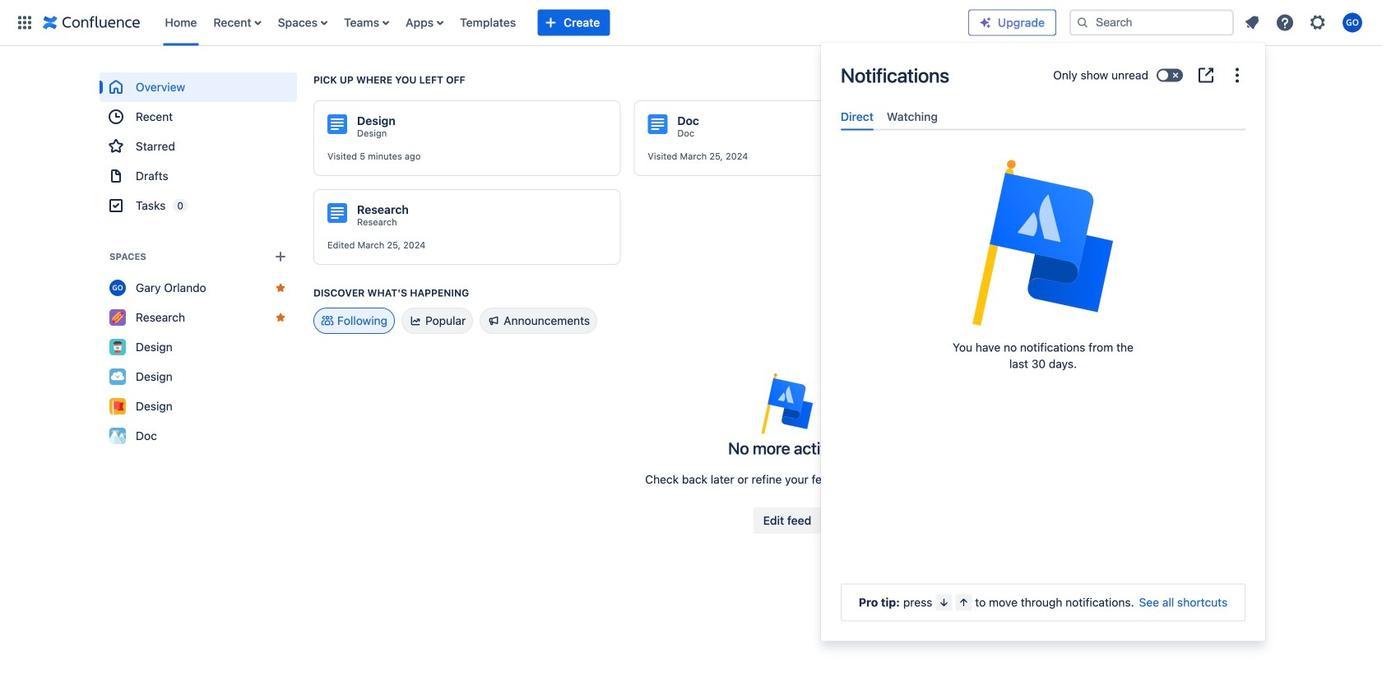 Task type: locate. For each thing, give the bounding box(es) containing it.
confluence image
[[43, 13, 140, 32], [43, 13, 140, 32]]

list for 'premium' image
[[1237, 8, 1372, 37]]

more image
[[1228, 65, 1247, 85]]

list
[[157, 0, 968, 46], [1237, 8, 1372, 37]]

dialog
[[821, 42, 1265, 641]]

banner
[[0, 0, 1382, 46]]

0 horizontal spatial list
[[157, 0, 968, 46]]

notification icon image
[[1242, 13, 1262, 32]]

tab list
[[834, 103, 1252, 131]]

global element
[[10, 0, 968, 46]]

unstar this space image
[[274, 311, 287, 324]]

appswitcher icon image
[[15, 13, 35, 32]]

search image
[[1076, 16, 1089, 29]]

1 horizontal spatial list
[[1237, 8, 1372, 37]]

unstar this space image
[[274, 281, 287, 295]]

tab panel
[[834, 131, 1252, 144]]

group
[[100, 72, 297, 220]]

create a space image
[[271, 247, 290, 267]]

None search field
[[1070, 9, 1234, 36]]



Task type: describe. For each thing, give the bounding box(es) containing it.
help icon image
[[1275, 13, 1295, 32]]

arrow down image
[[937, 596, 951, 609]]

button group group
[[753, 508, 821, 534]]

premium image
[[979, 16, 992, 29]]

list for appswitcher icon
[[157, 0, 968, 46]]

settings icon image
[[1308, 13, 1328, 32]]

arrow up image
[[957, 596, 970, 609]]

Search field
[[1070, 9, 1234, 36]]

your profile and preferences image
[[1343, 13, 1362, 32]]

open notifications in a new tab image
[[1196, 65, 1216, 85]]



Task type: vqa. For each thing, say whether or not it's contained in the screenshot.
Premium icon
yes



